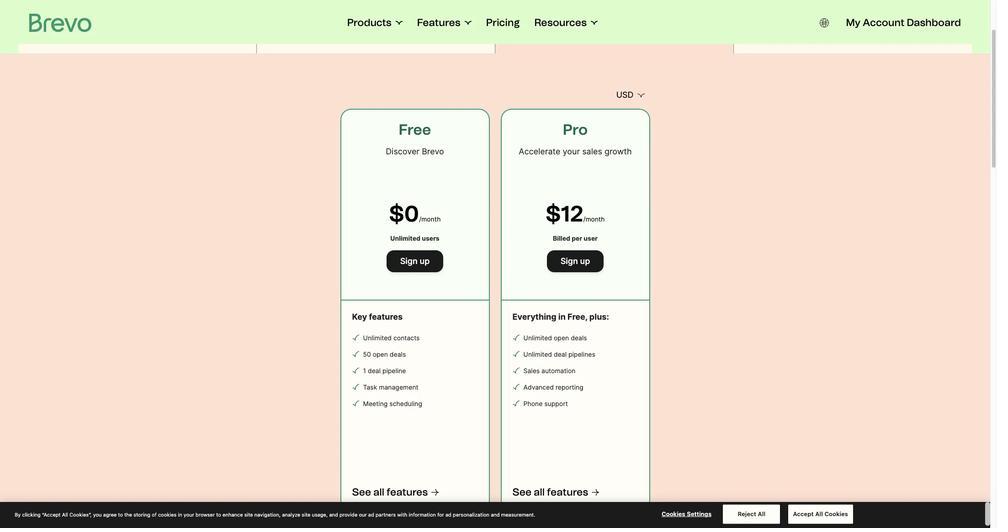 Task type: locate. For each thing, give the bounding box(es) containing it.
see all features link
[[352, 487, 478, 499], [513, 487, 639, 499]]

user
[[584, 235, 598, 242]]

1 see all features from the left
[[352, 487, 428, 499]]

see all features up 'measurement.'
[[513, 487, 589, 499]]

1 platform from the left
[[143, 29, 190, 42]]

2 and from the left
[[491, 512, 500, 518]]

0 horizontal spatial cookies
[[662, 511, 686, 518]]

0 horizontal spatial see all features link
[[352, 487, 478, 499]]

scheduling
[[390, 400, 423, 408]]

platform
[[143, 29, 190, 42], [607, 29, 655, 42]]

1 horizontal spatial in
[[559, 312, 566, 322]]

sign down billed per user
[[561, 257, 578, 266]]

open right 50
[[373, 351, 388, 359]]

1 horizontal spatial site
[[302, 512, 311, 518]]

agree
[[103, 512, 117, 518]]

meeting scheduling
[[363, 400, 423, 408]]

sign up down the unlimited users
[[400, 257, 430, 266]]

and right usage, on the left bottom of page
[[329, 512, 338, 518]]

tab list
[[0, 17, 991, 54]]

1 horizontal spatial see all features
[[513, 487, 589, 499]]

plus:
[[590, 312, 609, 322]]

1 horizontal spatial sign up button
[[547, 251, 604, 273]]

see all features link for $0
[[352, 487, 478, 499]]

sign up down billed per user
[[561, 257, 590, 266]]

up
[[420, 257, 430, 266], [581, 257, 590, 266]]

1 sign up button from the left
[[387, 251, 444, 273]]

reject all
[[738, 511, 766, 518]]

1 cookies from the left
[[662, 511, 686, 518]]

/month up users
[[419, 215, 441, 223]]

0 horizontal spatial in
[[178, 512, 182, 518]]

0 horizontal spatial see
[[352, 487, 371, 499]]

tab list containing marketing platform
[[0, 17, 991, 54]]

see all features
[[352, 487, 428, 499], [513, 487, 589, 499]]

deal right 1
[[368, 367, 381, 375]]

cookies
[[662, 511, 686, 518], [825, 511, 849, 518]]

unlimited for unlimited contacts
[[363, 334, 392, 342]]

accelerate
[[519, 147, 561, 156]]

all
[[374, 487, 385, 499], [534, 487, 545, 499]]

sign up button down billed per user
[[547, 251, 604, 273]]

1 horizontal spatial ad
[[446, 512, 452, 518]]

cookies inside button
[[662, 511, 686, 518]]

1 vertical spatial in
[[178, 512, 182, 518]]

sign up
[[400, 257, 430, 266], [561, 257, 590, 266]]

deal
[[554, 351, 567, 359], [368, 367, 381, 375]]

sales
[[583, 147, 603, 156]]

unlimited up sales automation
[[524, 351, 552, 359]]

0 horizontal spatial sign up
[[400, 257, 430, 266]]

/month up the user
[[584, 215, 605, 223]]

features for $12
[[547, 487, 589, 499]]

1
[[363, 367, 366, 375]]

see up our
[[352, 487, 371, 499]]

cookies left the settings
[[662, 511, 686, 518]]

unlimited users
[[391, 235, 440, 242]]

2 all from the left
[[534, 487, 545, 499]]

pipelines
[[569, 351, 596, 359]]

1 horizontal spatial all
[[534, 487, 545, 499]]

2 platform from the left
[[607, 29, 655, 42]]

1 horizontal spatial sign up
[[561, 257, 590, 266]]

deals up pipeline
[[390, 351, 406, 359]]

2 sign from the left
[[561, 257, 578, 266]]

discover
[[386, 147, 420, 156]]

1 all from the left
[[374, 487, 385, 499]]

to right browser
[[216, 512, 221, 518]]

1 horizontal spatial open
[[554, 334, 569, 342]]

deals for 50 open deals
[[390, 351, 406, 359]]

accept all cookies
[[794, 511, 849, 518]]

all right accept
[[816, 511, 824, 518]]

open up unlimited deal pipelines
[[554, 334, 569, 342]]

free
[[399, 121, 431, 139]]

unlimited down everything
[[524, 334, 552, 342]]

1 horizontal spatial deal
[[554, 351, 567, 359]]

1 horizontal spatial all
[[758, 511, 766, 518]]

1 horizontal spatial up
[[581, 257, 590, 266]]

1 deal pipeline
[[363, 367, 406, 375]]

to
[[118, 512, 123, 518], [216, 512, 221, 518]]

0 vertical spatial your
[[563, 147, 580, 156]]

meeting
[[363, 400, 388, 408]]

see all features link for $12
[[513, 487, 639, 499]]

0 horizontal spatial open
[[373, 351, 388, 359]]

sign
[[400, 257, 418, 266], [561, 257, 578, 266]]

sign down the unlimited users
[[400, 257, 418, 266]]

features for $0
[[387, 487, 428, 499]]

0 horizontal spatial platform
[[143, 29, 190, 42]]

sign up button for $12
[[547, 251, 604, 273]]

analyze
[[282, 512, 301, 518]]

2 sign up from the left
[[561, 257, 590, 266]]

unlimited up 50 open deals
[[363, 334, 392, 342]]

brevo
[[422, 147, 444, 156]]

0 vertical spatial in
[[559, 312, 566, 322]]

automation
[[542, 367, 576, 375]]

all for $0
[[374, 487, 385, 499]]

0 horizontal spatial deals
[[390, 351, 406, 359]]

all for reject
[[758, 511, 766, 518]]

2 cookies from the left
[[825, 511, 849, 518]]

enhance
[[223, 512, 243, 518]]

in
[[559, 312, 566, 322], [178, 512, 182, 518]]

/month inside $12 /month
[[584, 215, 605, 223]]

1 horizontal spatial cookies
[[825, 511, 849, 518]]

billed
[[553, 235, 571, 242]]

0 vertical spatial deals
[[571, 334, 587, 342]]

unlimited open deals
[[524, 334, 587, 342]]

all up partners
[[374, 487, 385, 499]]

discover brevo
[[386, 147, 444, 156]]

sign up button
[[387, 251, 444, 273], [547, 251, 604, 273]]

2 see all features from the left
[[513, 487, 589, 499]]

0 horizontal spatial up
[[420, 257, 430, 266]]

per
[[572, 235, 583, 242]]

up down the user
[[581, 257, 590, 266]]

1 horizontal spatial see all features link
[[513, 487, 639, 499]]

personalization
[[453, 512, 490, 518]]

site
[[245, 512, 253, 518], [302, 512, 311, 518]]

1 up from the left
[[420, 257, 430, 266]]

everything in free, plus:
[[513, 312, 609, 322]]

ad right 'for'
[[446, 512, 452, 518]]

0 vertical spatial deal
[[554, 351, 567, 359]]

2 up from the left
[[581, 257, 590, 266]]

pricing
[[486, 16, 520, 29]]

my
[[847, 16, 861, 29]]

your
[[563, 147, 580, 156], [184, 512, 194, 518]]

1 sign from the left
[[400, 257, 418, 266]]

in left 'free,'
[[559, 312, 566, 322]]

2 see from the left
[[513, 487, 532, 499]]

features link
[[417, 16, 472, 29]]

1 vertical spatial open
[[373, 351, 388, 359]]

sign for $0
[[400, 257, 418, 266]]

your left browser
[[184, 512, 194, 518]]

1 horizontal spatial platform
[[607, 29, 655, 42]]

deals up pipelines in the bottom of the page
[[571, 334, 587, 342]]

1 horizontal spatial and
[[491, 512, 500, 518]]

account
[[863, 16, 905, 29]]

0 horizontal spatial site
[[245, 512, 253, 518]]

task
[[363, 384, 377, 391]]

unlimited
[[391, 235, 421, 242], [363, 334, 392, 342], [524, 334, 552, 342], [524, 351, 552, 359]]

all for $12
[[534, 487, 545, 499]]

1 horizontal spatial to
[[216, 512, 221, 518]]

1 horizontal spatial sales
[[575, 29, 605, 42]]

of
[[152, 512, 157, 518]]

0 vertical spatial open
[[554, 334, 569, 342]]

1 ad from the left
[[369, 512, 374, 518]]

2 sign up button from the left
[[547, 251, 604, 273]]

see
[[352, 487, 371, 499], [513, 487, 532, 499]]

pipeline
[[383, 367, 406, 375]]

unlimited down the $0
[[391, 235, 421, 242]]

1 sign up from the left
[[400, 257, 430, 266]]

1 site from the left
[[245, 512, 253, 518]]

1 horizontal spatial your
[[563, 147, 580, 156]]

0 horizontal spatial all
[[374, 487, 385, 499]]

your left sales
[[563, 147, 580, 156]]

contacts
[[394, 334, 420, 342]]

1 see all features link from the left
[[352, 487, 478, 499]]

/month for $12
[[584, 215, 605, 223]]

/month
[[419, 215, 441, 223], [584, 215, 605, 223]]

everything
[[513, 312, 557, 322]]

site right enhance
[[245, 512, 253, 518]]

cookies settings button
[[659, 506, 716, 524]]

1 horizontal spatial see
[[513, 487, 532, 499]]

2 horizontal spatial all
[[816, 511, 824, 518]]

all right reject
[[758, 511, 766, 518]]

in right the cookies on the left of page
[[178, 512, 182, 518]]

0 horizontal spatial and
[[329, 512, 338, 518]]

sign up button down the unlimited users
[[387, 251, 444, 273]]

deal for 1
[[368, 367, 381, 375]]

all up 'measurement.'
[[534, 487, 545, 499]]

see up 'measurement.'
[[513, 487, 532, 499]]

accept
[[794, 511, 814, 518]]

unlimited for unlimited deal pipelines
[[524, 351, 552, 359]]

0 horizontal spatial deal
[[368, 367, 381, 375]]

ad right our
[[369, 512, 374, 518]]

1 /month from the left
[[419, 215, 441, 223]]

information
[[409, 512, 436, 518]]

site left usage, on the left bottom of page
[[302, 512, 311, 518]]

and left 'measurement.'
[[491, 512, 500, 518]]

0 horizontal spatial /month
[[419, 215, 441, 223]]

0 horizontal spatial all
[[62, 512, 68, 518]]

2 /month from the left
[[584, 215, 605, 223]]

/month for $0
[[419, 215, 441, 223]]

0 horizontal spatial sales
[[524, 367, 540, 375]]

phone support
[[524, 400, 568, 408]]

$12 /month
[[546, 201, 605, 227]]

sales inside sales platform link
[[575, 29, 605, 42]]

deal up automation
[[554, 351, 567, 359]]

$0
[[389, 201, 419, 227]]

1 vertical spatial deal
[[368, 367, 381, 375]]

support
[[545, 400, 568, 408]]

1 to from the left
[[118, 512, 123, 518]]

0 horizontal spatial ad
[[369, 512, 374, 518]]

marketing platform link
[[18, 17, 257, 54]]

1 vertical spatial deals
[[390, 351, 406, 359]]

0 horizontal spatial your
[[184, 512, 194, 518]]

1 vertical spatial your
[[184, 512, 194, 518]]

0 vertical spatial sales
[[575, 29, 605, 42]]

all inside "button"
[[816, 511, 824, 518]]

sales platform link
[[496, 17, 734, 54]]

0 horizontal spatial see all features
[[352, 487, 428, 499]]

1 vertical spatial sales
[[524, 367, 540, 375]]

0 horizontal spatial sign up button
[[387, 251, 444, 273]]

with
[[398, 512, 408, 518]]

our
[[359, 512, 367, 518]]

dashboard
[[908, 16, 962, 29]]

2 see all features link from the left
[[513, 487, 639, 499]]

ad
[[369, 512, 374, 518], [446, 512, 452, 518]]

1 see from the left
[[352, 487, 371, 499]]

0 horizontal spatial sign
[[400, 257, 418, 266]]

/month inside $0 /month
[[419, 215, 441, 223]]

1 horizontal spatial sign
[[561, 257, 578, 266]]

up down users
[[420, 257, 430, 266]]

50
[[363, 351, 371, 359]]

0 horizontal spatial to
[[118, 512, 123, 518]]

all inside button
[[758, 511, 766, 518]]

to left the
[[118, 512, 123, 518]]

1 horizontal spatial /month
[[584, 215, 605, 223]]

see all features up partners
[[352, 487, 428, 499]]

all right "accept
[[62, 512, 68, 518]]

cookies right accept
[[825, 511, 849, 518]]

measurement.
[[502, 512, 536, 518]]

open for unlimited
[[554, 334, 569, 342]]

1 horizontal spatial deals
[[571, 334, 587, 342]]



Task type: vqa. For each thing, say whether or not it's contained in the screenshot.
Talk in the button
no



Task type: describe. For each thing, give the bounding box(es) containing it.
$12
[[546, 201, 584, 227]]

clicking
[[22, 512, 41, 518]]

1 and from the left
[[329, 512, 338, 518]]

platform for sales platform
[[607, 29, 655, 42]]

see all features for $12
[[513, 487, 589, 499]]

brevo image
[[29, 14, 91, 32]]

sign up for $12
[[561, 257, 590, 266]]

by clicking "accept all cookies", you agree to the storing of cookies in your browser to enhance site navigation, analyze site usage, and provide our ad partners with information for ad personalization and measurement.
[[15, 512, 536, 518]]

sign up for $0
[[400, 257, 430, 266]]

sales platform
[[575, 29, 655, 42]]

usd
[[617, 90, 634, 100]]

task management
[[363, 384, 419, 391]]

the
[[124, 512, 132, 518]]

you
[[93, 512, 102, 518]]

provide
[[340, 512, 358, 518]]

marketing
[[85, 29, 140, 42]]

"accept
[[42, 512, 61, 518]]

transactional
[[800, 29, 875, 42]]

resources
[[535, 16, 587, 29]]

sign for $12
[[561, 257, 578, 266]]

accept all cookies button
[[789, 505, 854, 524]]

unlimited for unlimited open deals
[[524, 334, 552, 342]]

advanced
[[524, 384, 554, 391]]

cookies inside "button"
[[825, 511, 849, 518]]

reject
[[738, 511, 757, 518]]

phone
[[524, 400, 543, 408]]

unlimited for unlimited users
[[391, 235, 421, 242]]

50 open deals
[[363, 351, 406, 359]]

growth
[[605, 147, 632, 156]]

conversations link
[[257, 17, 495, 54]]

button image
[[820, 18, 829, 27]]

all for accept
[[816, 511, 824, 518]]

my account dashboard
[[847, 16, 962, 29]]

accelerate your sales growth
[[519, 147, 632, 156]]

2 to from the left
[[216, 512, 221, 518]]

transactional email link
[[734, 17, 973, 54]]

by
[[15, 512, 21, 518]]

browser
[[196, 512, 215, 518]]

pricing link
[[486, 16, 520, 29]]

products
[[347, 16, 392, 29]]

my account dashboard link
[[847, 16, 962, 29]]

sales automation
[[524, 367, 576, 375]]

see all features for $0
[[352, 487, 428, 499]]

2 ad from the left
[[446, 512, 452, 518]]

resources link
[[535, 16, 598, 29]]

$0 /month
[[389, 201, 441, 227]]

open for 50
[[373, 351, 388, 359]]

features
[[417, 16, 461, 29]]

unlimited contacts
[[363, 334, 420, 342]]

transactional email
[[800, 29, 907, 42]]

see for $0
[[352, 487, 371, 499]]

deals for unlimited open deals
[[571, 334, 587, 342]]

up for $0
[[420, 257, 430, 266]]

for
[[438, 512, 444, 518]]

conversations
[[336, 29, 416, 42]]

users
[[422, 235, 440, 242]]

key features
[[352, 312, 403, 322]]

see for $12
[[513, 487, 532, 499]]

usage,
[[312, 512, 328, 518]]

navigation,
[[255, 512, 281, 518]]

sign up button for $0
[[387, 251, 444, 273]]

reporting
[[556, 384, 584, 391]]

platform for marketing platform
[[143, 29, 190, 42]]

unlimited deal pipelines
[[524, 351, 596, 359]]

management
[[379, 384, 419, 391]]

deal for unlimited
[[554, 351, 567, 359]]

up for $12
[[581, 257, 590, 266]]

key
[[352, 312, 367, 322]]

settings
[[687, 511, 712, 518]]

sales for sales automation
[[524, 367, 540, 375]]

reject all button
[[724, 505, 781, 524]]

cookies
[[158, 512, 177, 518]]

products link
[[347, 16, 403, 29]]

cookies",
[[70, 512, 92, 518]]

billed per user
[[553, 235, 598, 242]]

sales for sales platform
[[575, 29, 605, 42]]

marketing platform
[[85, 29, 190, 42]]

2 site from the left
[[302, 512, 311, 518]]

pro
[[563, 121, 588, 139]]

free,
[[568, 312, 588, 322]]

cookies settings
[[662, 511, 712, 518]]

advanced reporting
[[524, 384, 584, 391]]

storing
[[134, 512, 150, 518]]

usd button
[[611, 87, 651, 103]]

partners
[[376, 512, 396, 518]]



